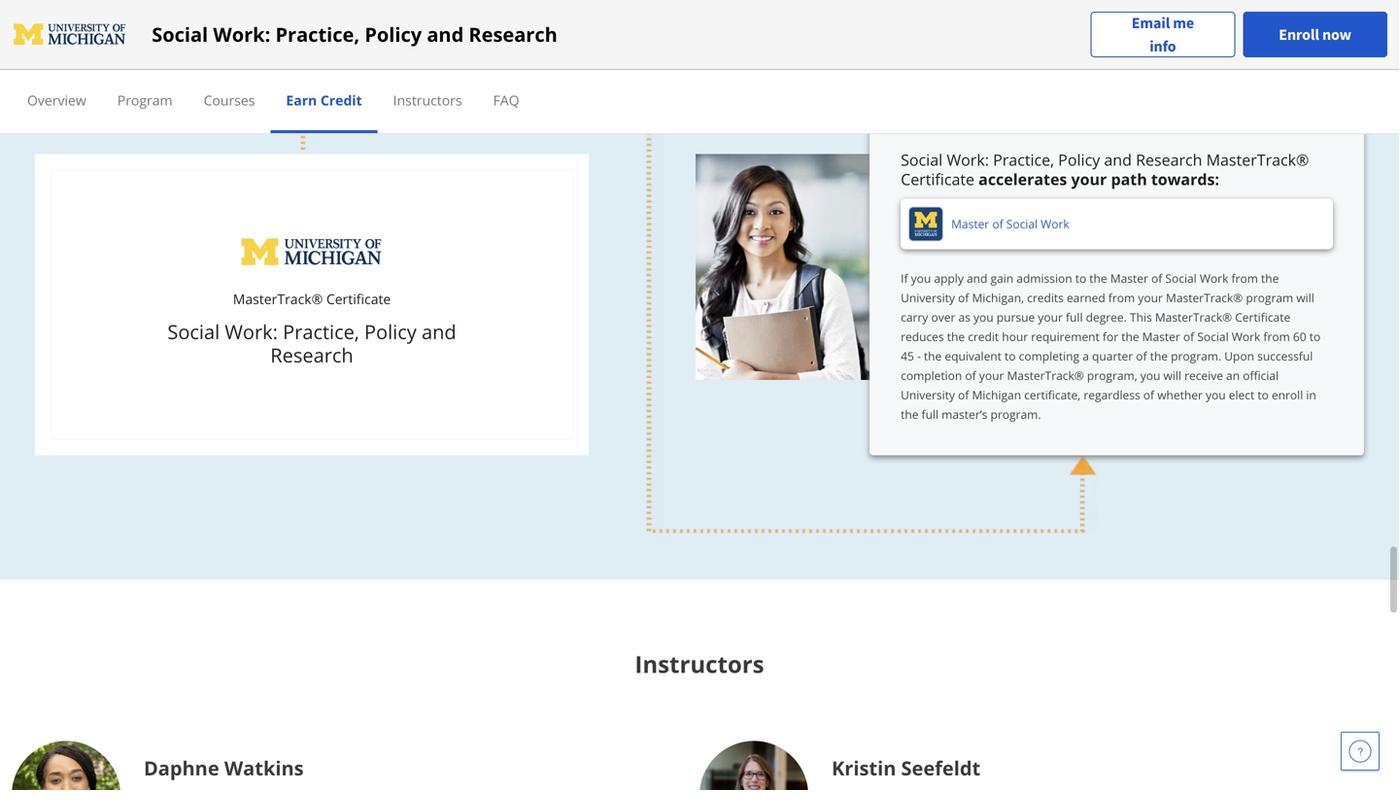 Task type: locate. For each thing, give the bounding box(es) containing it.
of
[[993, 216, 1004, 232], [1152, 270, 1163, 286], [958, 290, 969, 306], [1184, 328, 1195, 344], [1137, 348, 1148, 364], [966, 367, 977, 383], [958, 387, 969, 403], [1144, 387, 1155, 403]]

university of michigan image up 'overview'
[[12, 19, 128, 50]]

1 vertical spatial practice,
[[994, 149, 1055, 170]]

daphne watkins
[[144, 755, 304, 781]]

practice, up master of social work on the right top of the page
[[994, 149, 1055, 170]]

1 vertical spatial full
[[1066, 309, 1083, 325]]

carry
[[901, 309, 929, 325]]

practice, inside social work: practice, policy and research mastertrack® certificate
[[994, 149, 1055, 170]]

a left quarter
[[1083, 348, 1089, 364]]

0 vertical spatial master
[[952, 216, 990, 232]]

policy
[[365, 21, 422, 48], [1059, 149, 1101, 170], [364, 318, 417, 345]]

certificate
[[325, 5, 399, 26], [901, 168, 975, 189], [326, 289, 391, 308], [1236, 309, 1291, 325]]

university
[[901, 290, 955, 306], [901, 387, 955, 403]]

your
[[1072, 168, 1107, 189], [1138, 290, 1163, 306], [1038, 309, 1063, 325], [980, 367, 1004, 383]]

kristin
[[832, 755, 897, 781]]

earn
[[286, 91, 317, 109]]

2 horizontal spatial full
[[1131, 5, 1153, 26]]

0 vertical spatial program
[[403, 5, 466, 26]]

overview
[[27, 91, 86, 109]]

practice, down mastertrack® certificate in the left top of the page
[[283, 318, 359, 345]]

program,
[[1088, 367, 1138, 383]]

research inside social work: practice, policy and research mastertrack® certificate
[[1136, 149, 1203, 170]]

1 vertical spatial work:
[[947, 149, 989, 170]]

credit
[[968, 328, 999, 344]]

for
[[1103, 328, 1119, 344]]

social work: practice, policy and research mastertrack® certificate
[[901, 149, 1310, 189]]

policy down mastertrack® certificate in the left top of the page
[[364, 318, 417, 345]]

credit
[[321, 91, 362, 109]]

0 horizontal spatial research
[[270, 341, 354, 368]]

completing
[[1019, 348, 1080, 364]]

program. down michigan
[[991, 406, 1041, 422]]

program.
[[1212, 5, 1279, 26], [1171, 348, 1222, 364], [991, 406, 1041, 422]]

practice, up earn credit link
[[276, 21, 360, 48]]

full up info
[[1131, 5, 1153, 26]]

to up earned
[[1076, 270, 1087, 286]]

social
[[152, 21, 208, 48], [901, 149, 943, 170], [1007, 216, 1038, 232], [1166, 270, 1197, 286], [168, 318, 220, 345], [1198, 328, 1229, 344]]

0 vertical spatial university
[[901, 290, 955, 306]]

elect
[[1229, 387, 1255, 403]]

0 vertical spatial full
[[1131, 5, 1153, 26]]

master right university of michigan icon
[[952, 216, 990, 232]]

full
[[1131, 5, 1153, 26], [1066, 309, 1083, 325], [922, 406, 939, 422]]

0 vertical spatial instructors
[[393, 91, 462, 109]]

from up successful
[[1264, 328, 1291, 344]]

successful
[[1258, 348, 1313, 364]]

your up michigan
[[980, 367, 1004, 383]]

university of michigan image for social
[[12, 19, 128, 50]]

2 vertical spatial research
[[270, 341, 354, 368]]

email
[[1132, 13, 1170, 33]]

the down the this
[[1151, 348, 1168, 364]]

1 university from the top
[[901, 290, 955, 306]]

from up upon
[[1232, 270, 1259, 286]]

2 vertical spatial work
[[1232, 328, 1261, 344]]

full up requirement
[[1066, 309, 1083, 325]]

this
[[1130, 309, 1152, 325]]

1 horizontal spatial from
[[1232, 270, 1259, 286]]

certificate inside if you apply and gain admission to the master of social work from the university of michigan, credits earned from your mastertrack® program will carry over as you pursue your full degree. this mastertrack® certificate reduces the credit hour requirement for the master of social work from 60 to 45 - the equivalent to completing a quarter of the program.   upon successful completion of your mastertrack® program, you will receive an official university of michigan certificate, regardless of whether you elect to enroll in the full master's program.
[[1236, 309, 1291, 325]]

0 vertical spatial research
[[469, 21, 558, 48]]

2 vertical spatial practice,
[[283, 318, 359, 345]]

0 vertical spatial program.
[[1212, 5, 1279, 26]]

mastertrack®
[[218, 5, 321, 26], [1207, 149, 1310, 170], [233, 289, 323, 308], [1166, 290, 1243, 306], [1156, 309, 1233, 325], [1007, 367, 1085, 383]]

a right enrolling
[[206, 5, 214, 26]]

pursue
[[997, 309, 1035, 325]]

will up whether
[[1164, 367, 1182, 383]]

1 horizontal spatial instructors
[[635, 648, 765, 680]]

program inside if you apply and gain admission to the master of social work from the university of michigan, credits earned from your mastertrack® program will carry over as you pursue your full degree. this mastertrack® certificate reduces the credit hour requirement for the master of social work from 60 to 45 - the equivalent to completing a quarter of the program.   upon successful completion of your mastertrack® program, you will receive an official university of michigan certificate, regardless of whether you elect to enroll in the full master's program.
[[1246, 290, 1294, 306]]

degree
[[1157, 5, 1208, 26]]

your left path
[[1072, 168, 1107, 189]]

work: up courses
[[213, 21, 270, 48]]

program. up receive
[[1171, 348, 1222, 364]]

receive
[[1185, 367, 1224, 383]]

in right enrolling
[[188, 5, 202, 26]]

equivalent
[[945, 348, 1002, 364]]

0 horizontal spatial from
[[1109, 290, 1135, 306]]

regardless
[[1084, 387, 1141, 403]]

in
[[188, 5, 202, 26], [1307, 387, 1317, 403]]

1 vertical spatial policy
[[1059, 149, 1101, 170]]

social work: practice, policy and research down mastertrack® certificate in the left top of the page
[[168, 318, 456, 368]]

2 vertical spatial full
[[922, 406, 939, 422]]

you up whether
[[1141, 367, 1161, 383]]

full left master's
[[922, 406, 939, 422]]

a
[[206, 5, 214, 26], [1021, 5, 1029, 26], [1118, 5, 1127, 26], [1083, 348, 1089, 364]]

social work: practice, policy and research up credit
[[152, 21, 558, 48]]

2 vertical spatial program.
[[991, 406, 1041, 422]]

will up 60
[[1297, 290, 1315, 306]]

to down hour
[[1005, 348, 1016, 364]]

policy inside social work: practice, policy and research mastertrack® certificate
[[1059, 149, 1101, 170]]

1 vertical spatial will
[[1164, 367, 1182, 383]]

in right "enroll"
[[1307, 387, 1317, 403]]

2 university from the top
[[901, 387, 955, 403]]

2 horizontal spatial work
[[1232, 328, 1261, 344]]

earned
[[1067, 290, 1106, 306]]

kristin seefeldt
[[832, 755, 981, 781]]

quarter
[[1093, 348, 1133, 364]]

0 horizontal spatial instructors
[[393, 91, 462, 109]]

university up carry
[[901, 290, 955, 306]]

1 vertical spatial master
[[1111, 270, 1149, 286]]

watkins
[[224, 755, 304, 781]]

of left whether
[[1144, 387, 1155, 403]]

policy left path
[[1059, 149, 1101, 170]]

to right pathway
[[1099, 5, 1114, 26]]

program. right me
[[1212, 5, 1279, 26]]

away
[[852, 5, 889, 26]]

program
[[117, 91, 173, 109]]

of right quarter
[[1137, 348, 1148, 364]]

master up the this
[[1111, 270, 1149, 286]]

0 horizontal spatial program
[[403, 5, 466, 26]]

1 horizontal spatial work
[[1200, 270, 1229, 286]]

email me info button
[[1091, 11, 1236, 58]]

program
[[403, 5, 466, 26], [1246, 290, 1294, 306]]

1 vertical spatial program
[[1246, 290, 1294, 306]]

1 vertical spatial work
[[1200, 270, 1229, 286]]

program up 60
[[1246, 290, 1294, 306]]

accelerates
[[979, 168, 1068, 189]]

work:
[[213, 21, 270, 48], [947, 149, 989, 170], [225, 318, 278, 345]]

0 vertical spatial in
[[188, 5, 202, 26]]

and
[[893, 5, 921, 26], [427, 21, 464, 48], [1105, 149, 1132, 170], [967, 270, 988, 286], [422, 318, 456, 345]]

1 horizontal spatial in
[[1307, 387, 1317, 403]]

work: inside social work: practice, policy and research mastertrack® certificate
[[947, 149, 989, 170]]

0 horizontal spatial university of michigan image
[[12, 19, 128, 50]]

1 vertical spatial program.
[[1171, 348, 1222, 364]]

now
[[1323, 25, 1352, 44]]

0 vertical spatial will
[[1297, 290, 1315, 306]]

a right yourself
[[1021, 5, 1029, 26]]

daphne
[[144, 755, 219, 781]]

faq link
[[493, 91, 520, 109]]

0 horizontal spatial full
[[922, 406, 939, 422]]

university of michigan image
[[12, 19, 128, 50], [239, 233, 385, 271]]

your down credits
[[1038, 309, 1063, 325]]

enroll
[[1279, 25, 1320, 44]]

master down the this
[[1143, 328, 1181, 344]]

2 vertical spatial from
[[1264, 328, 1291, 344]]

0 vertical spatial university of michigan image
[[12, 19, 128, 50]]

research
[[469, 21, 558, 48], [1136, 149, 1203, 170], [270, 341, 354, 368]]

1 vertical spatial university
[[901, 387, 955, 403]]

university down completion
[[901, 387, 955, 403]]

work: up master of social work on the right top of the page
[[947, 149, 989, 170]]

work: down mastertrack® certificate in the left top of the page
[[225, 318, 278, 345]]

from
[[1232, 270, 1259, 286], [1109, 290, 1135, 306], [1264, 328, 1291, 344]]

master
[[952, 216, 990, 232], [1111, 270, 1149, 286], [1143, 328, 1181, 344]]

1 vertical spatial in
[[1307, 387, 1317, 403]]

from up degree.
[[1109, 290, 1135, 306]]

1 vertical spatial research
[[1136, 149, 1203, 170]]

right
[[814, 5, 848, 26]]

2 vertical spatial policy
[[364, 318, 417, 345]]

instructors
[[393, 91, 462, 109], [635, 648, 765, 680]]

policy up instructors link on the top left of the page
[[365, 21, 422, 48]]

the up earned
[[1090, 270, 1108, 286]]

to down official
[[1258, 387, 1269, 403]]

1 horizontal spatial university of michigan image
[[239, 233, 385, 271]]

1 horizontal spatial will
[[1297, 290, 1315, 306]]

email me info
[[1132, 13, 1195, 56]]

45
[[901, 348, 914, 364]]

1 horizontal spatial program
[[1246, 290, 1294, 306]]

skills
[[775, 5, 810, 26]]

1 vertical spatial university of michigan image
[[239, 233, 385, 271]]

0 vertical spatial work
[[1041, 216, 1070, 232]]

of up as
[[958, 290, 969, 306]]

program left means
[[403, 5, 466, 26]]

you right if
[[911, 270, 931, 286]]

you
[[523, 5, 550, 26], [911, 270, 931, 286], [974, 309, 994, 325], [1141, 367, 1161, 383], [1206, 387, 1226, 403]]

a inside if you apply and gain admission to the master of social work from the university of michigan, credits earned from your mastertrack® program will carry over as you pursue your full degree. this mastertrack® certificate reduces the credit hour requirement for the master of social work from 60 to 45 - the equivalent to completing a quarter of the program.   upon successful completion of your mastertrack® program, you will receive an official university of michigan certificate, regardless of whether you elect to enroll in the full master's program.
[[1083, 348, 1089, 364]]

0 horizontal spatial in
[[188, 5, 202, 26]]

certificate menu element
[[12, 70, 1388, 133]]

0 vertical spatial policy
[[365, 21, 422, 48]]

university of michigan image
[[909, 206, 944, 241]]

mastertrack® certificate
[[233, 289, 391, 308]]

university of michigan image up mastertrack® certificate in the left top of the page
[[239, 233, 385, 271]]

2 horizontal spatial research
[[1136, 149, 1203, 170]]

1 horizontal spatial research
[[469, 21, 558, 48]]

practice,
[[276, 21, 360, 48], [994, 149, 1055, 170], [283, 318, 359, 345]]



Task type: describe. For each thing, give the bounding box(es) containing it.
reduces
[[901, 328, 944, 344]]

completion
[[901, 367, 962, 383]]

research inside social work: practice, policy and research
[[270, 341, 354, 368]]

courses link
[[204, 91, 255, 109]]

2 vertical spatial master
[[1143, 328, 1181, 344]]

instructors inside certificate menu element
[[393, 91, 462, 109]]

michigan,
[[972, 290, 1024, 306]]

official
[[1243, 367, 1279, 383]]

michigan
[[972, 387, 1022, 403]]

can
[[554, 5, 579, 26]]

path
[[1111, 168, 1148, 189]]

60
[[1294, 328, 1307, 344]]

me
[[1173, 13, 1195, 33]]

1 vertical spatial social work: practice, policy and research
[[168, 318, 456, 368]]

in inside if you apply and gain admission to the master of social work from the university of michigan, credits earned from your mastertrack® program will carry over as you pursue your full degree. this mastertrack® certificate reduces the credit hour requirement for the master of social work from 60 to 45 - the equivalent to completing a quarter of the program.   upon successful completion of your mastertrack® program, you will receive an official university of michigan certificate, regardless of whether you elect to enroll in the full master's program.
[[1307, 387, 1317, 403]]

if
[[901, 270, 908, 286]]

seefeldt
[[902, 755, 981, 781]]

overview link
[[27, 91, 86, 109]]

hour
[[1002, 328, 1029, 344]]

of up master's
[[958, 387, 969, 403]]

1 vertical spatial from
[[1109, 290, 1135, 306]]

degree.
[[1086, 309, 1127, 325]]

0 horizontal spatial will
[[1164, 367, 1182, 383]]

yourself
[[958, 5, 1017, 26]]

requirement
[[1032, 328, 1100, 344]]

2 horizontal spatial from
[[1264, 328, 1291, 344]]

gain
[[991, 270, 1014, 286]]

social inside social work: practice, policy and research mastertrack® certificate
[[901, 149, 943, 170]]

certificate inside social work: practice, policy and research mastertrack® certificate
[[901, 168, 975, 189]]

means
[[470, 5, 519, 26]]

an
[[1227, 367, 1240, 383]]

whether
[[1158, 387, 1203, 403]]

master of social work
[[952, 216, 1070, 232]]

mastertrack® inside social work: practice, policy and research mastertrack® certificate
[[1207, 149, 1310, 170]]

give
[[925, 5, 954, 26]]

apply
[[934, 270, 964, 286]]

0 vertical spatial practice,
[[276, 21, 360, 48]]

2 vertical spatial work:
[[225, 318, 278, 345]]

enroll now button
[[1243, 12, 1388, 57]]

a left email
[[1118, 5, 1127, 26]]

of down equivalent
[[966, 367, 977, 383]]

courses
[[204, 91, 255, 109]]

you left the can
[[523, 5, 550, 26]]

you right as
[[974, 309, 994, 325]]

instructors link
[[393, 91, 462, 109]]

1 vertical spatial instructors
[[635, 648, 765, 680]]

enroll now
[[1279, 25, 1352, 44]]

enrolling
[[120, 5, 184, 26]]

your up the this
[[1138, 290, 1163, 306]]

enroll
[[1272, 387, 1304, 403]]

of up receive
[[1184, 328, 1195, 344]]

credits
[[1028, 290, 1064, 306]]

towards:
[[1152, 168, 1220, 189]]

1 horizontal spatial full
[[1066, 309, 1083, 325]]

admission
[[1017, 270, 1073, 286]]

program link
[[117, 91, 173, 109]]

practice, inside social work: practice, policy and research
[[283, 318, 359, 345]]

info
[[1150, 36, 1177, 56]]

master of social work link
[[952, 216, 1070, 232]]

earn credit link
[[286, 91, 362, 109]]

enrolling in a mastertrack® certificate program means you can start learning job-relevant skills right away and give yourself a pathway to a full degree program.
[[120, 5, 1279, 26]]

pathway
[[1033, 5, 1095, 26]]

relevant
[[712, 5, 771, 26]]

as
[[959, 309, 971, 325]]

and inside if you apply and gain admission to the master of social work from the university of michigan, credits earned from your mastertrack® program will carry over as you pursue your full degree. this mastertrack® certificate reduces the credit hour requirement for the master of social work from 60 to 45 - the equivalent to completing a quarter of the program.   upon successful completion of your mastertrack® program, you will receive an official university of michigan certificate, regardless of whether you elect to enroll in the full master's program.
[[967, 270, 988, 286]]

earn credit
[[286, 91, 362, 109]]

of down "accelerates" at the right
[[993, 216, 1004, 232]]

the down completion
[[901, 406, 919, 422]]

university of michigan image for mastertrack®
[[239, 233, 385, 271]]

certificate,
[[1025, 387, 1081, 403]]

faq
[[493, 91, 520, 109]]

the up successful
[[1262, 270, 1279, 286]]

the down as
[[947, 328, 965, 344]]

0 vertical spatial from
[[1232, 270, 1259, 286]]

over
[[932, 309, 956, 325]]

the right - on the right top of the page
[[924, 348, 942, 364]]

-
[[917, 348, 921, 364]]

0 horizontal spatial work
[[1041, 216, 1070, 232]]

help center image
[[1349, 740, 1372, 763]]

the right for
[[1122, 328, 1140, 344]]

if you apply and gain admission to the master of social work from the university of michigan, credits earned from your mastertrack® program will carry over as you pursue your full degree. this mastertrack® certificate reduces the credit hour requirement for the master of social work from 60 to 45 - the equivalent to completing a quarter of the program.   upon successful completion of your mastertrack® program, you will receive an official university of michigan certificate, regardless of whether you elect to enroll in the full master's program.
[[901, 270, 1321, 422]]

to right 60
[[1310, 328, 1321, 344]]

master's
[[942, 406, 988, 422]]

0 vertical spatial social work: practice, policy and research
[[152, 21, 558, 48]]

upon
[[1225, 348, 1255, 364]]

you down receive
[[1206, 387, 1226, 403]]

0 vertical spatial work:
[[213, 21, 270, 48]]

and inside social work: practice, policy and research mastertrack® certificate
[[1105, 149, 1132, 170]]

accelerates your path towards:
[[979, 168, 1220, 189]]

job-
[[684, 5, 712, 26]]

learning
[[621, 5, 680, 26]]

start
[[584, 5, 617, 26]]

of up the this
[[1152, 270, 1163, 286]]

policy inside social work: practice, policy and research
[[364, 318, 417, 345]]



Task type: vqa. For each thing, say whether or not it's contained in the screenshot.
left 'FULL'
yes



